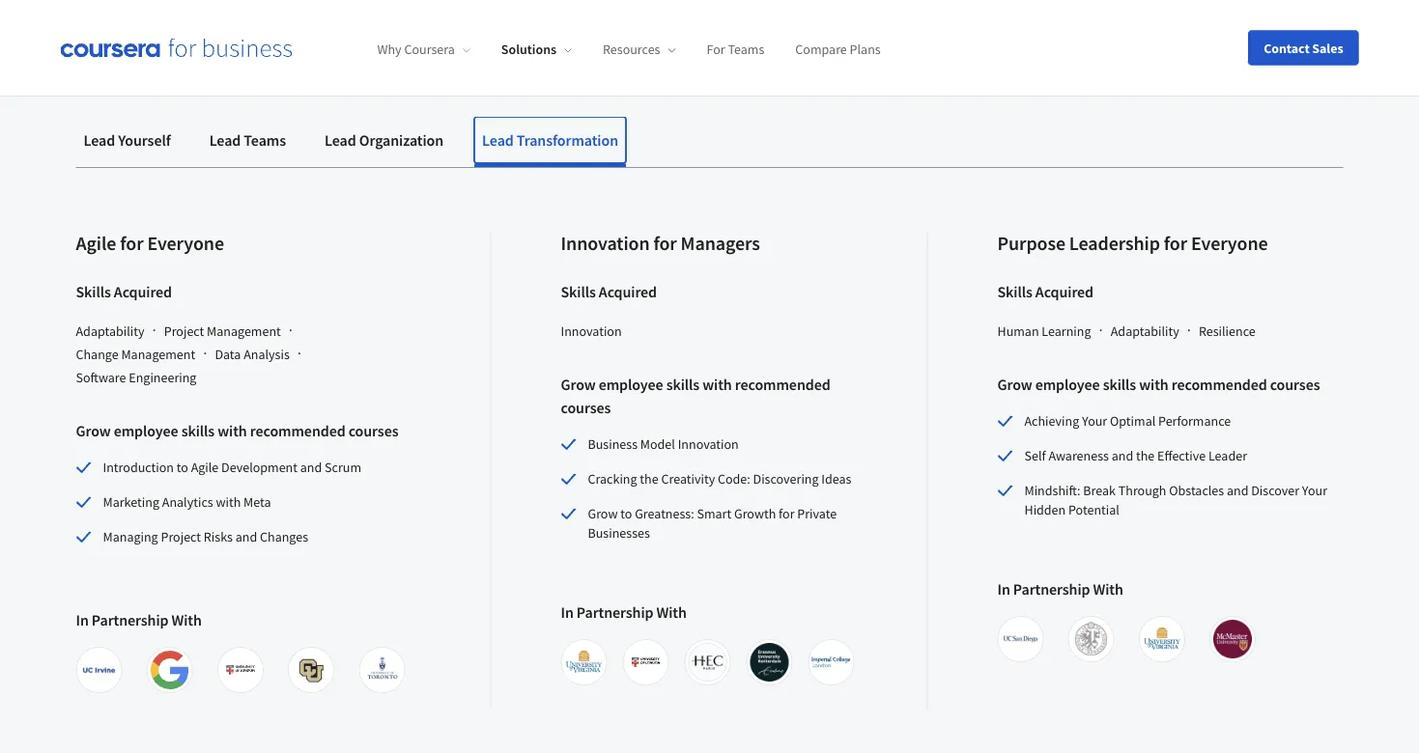 Task type: locate. For each thing, give the bounding box(es) containing it.
with up why coursera
[[388, 0, 424, 17]]

lead inside lead transformation button
[[482, 130, 514, 150]]

courses for agile for everyone
[[349, 421, 399, 441]]

skills for managers
[[666, 375, 700, 394]]

0 horizontal spatial the
[[225, 16, 252, 40]]

grow employee skills with recommended courses up the business model innovation
[[561, 375, 831, 417]]

lead inside lead organization button
[[325, 130, 356, 150]]

skills up human
[[998, 282, 1033, 302]]

employee up business
[[599, 375, 664, 394]]

grow employee skills with recommended courses up introduction to agile development and scrum
[[76, 421, 399, 441]]

innovation for innovation
[[561, 323, 622, 340]]

1 horizontal spatial teams
[[728, 41, 765, 58]]

innovation for innovation for managers
[[561, 231, 650, 256]]

1 vertical spatial your
[[1303, 482, 1328, 500]]

project management change management
[[76, 323, 281, 363]]

yourself
[[118, 130, 171, 150]]

lead for lead organization
[[325, 130, 356, 150]]

and inside build effective managers at every level with beginner and advanced level leadership content, including 40+ skillsets to drive soft skill proficiency across the entire organization.
[[504, 0, 535, 17]]

leadership
[[663, 0, 748, 17]]

in partnership with
[[998, 580, 1124, 599], [561, 603, 687, 622], [76, 611, 202, 630]]

courses for purpose leadership for everyone
[[1270, 375, 1320, 394]]

grow up 'achieving'
[[998, 375, 1033, 394]]

0 horizontal spatial agile
[[76, 231, 116, 256]]

grow
[[561, 375, 596, 394], [998, 375, 1033, 394], [76, 421, 111, 441], [588, 505, 618, 523]]

1 horizontal spatial to
[[621, 505, 632, 523]]

grow employee skills with recommended courses for managers
[[561, 375, 831, 417]]

content,
[[751, 0, 819, 17]]

1 horizontal spatial recommended
[[735, 375, 831, 394]]

acquired for purpose
[[1036, 282, 1094, 302]]

management up data
[[207, 323, 281, 340]]

0 vertical spatial management
[[207, 323, 281, 340]]

lead transformation
[[482, 130, 618, 150]]

1 horizontal spatial in
[[561, 603, 574, 622]]

with inside build effective managers at every level with beginner and advanced level leadership content, including 40+ skillsets to drive soft skill proficiency across the entire organization.
[[388, 0, 424, 17]]

1 horizontal spatial image 198 image
[[1143, 620, 1182, 659]]

1 horizontal spatial skills
[[561, 282, 596, 302]]

and down leader in the bottom of the page
[[1227, 482, 1249, 500]]

skills for everyone
[[181, 421, 215, 441]]

1 acquired from the left
[[114, 282, 172, 302]]

in partnership with down businesses
[[561, 603, 687, 622]]

compare plans link
[[796, 41, 881, 58]]

1 vertical spatial management
[[121, 346, 195, 363]]

management up engineering
[[121, 346, 195, 363]]

business
[[588, 436, 638, 453]]

everyone
[[147, 231, 224, 256], [1192, 231, 1268, 256]]

employee
[[599, 375, 664, 394], [1036, 375, 1100, 394], [114, 421, 178, 441]]

1 horizontal spatial employee
[[599, 375, 664, 394]]

2 vertical spatial to
[[621, 505, 632, 523]]

1 horizontal spatial image 220 image
[[627, 644, 665, 682]]

recommended for managers
[[735, 375, 831, 394]]

resilience
[[1199, 323, 1256, 340]]

acquired down innovation for managers
[[599, 282, 657, 302]]

1 horizontal spatial courses
[[561, 398, 611, 417]]

lead for lead yourself
[[84, 130, 115, 150]]

innovation
[[561, 231, 650, 256], [561, 323, 622, 340], [678, 436, 739, 453]]

cracking
[[588, 471, 637, 488]]

recommended up performance
[[1172, 375, 1267, 394]]

skills acquired down agile for everyone
[[76, 282, 172, 302]]

grow up business
[[561, 375, 596, 394]]

private
[[798, 505, 837, 523]]

university of geneva image
[[1072, 620, 1111, 659]]

mindshift:
[[1025, 482, 1081, 500]]

employee for innovation
[[599, 375, 664, 394]]

0 vertical spatial project
[[164, 323, 204, 340]]

0 horizontal spatial courses
[[349, 421, 399, 441]]

with for everyone
[[172, 611, 202, 630]]

partnership for agile
[[92, 611, 169, 630]]

2 horizontal spatial in
[[998, 580, 1011, 599]]

for teams link
[[707, 41, 765, 58]]

0 horizontal spatial acquired
[[114, 282, 172, 302]]

1 horizontal spatial everyone
[[1192, 231, 1268, 256]]

greatness:
[[635, 505, 695, 523]]

recommended inside the grow employee skills with recommended courses
[[735, 375, 831, 394]]

partnership up uc san diego image
[[1014, 580, 1090, 599]]

1 skills acquired from the left
[[76, 282, 172, 302]]

lead left the transformation on the left top
[[482, 130, 514, 150]]

skills acquired down innovation for managers
[[561, 282, 657, 302]]

0 horizontal spatial partnership
[[92, 611, 169, 630]]

the inside build effective managers at every level with beginner and advanced level leadership content, including 40+ skillsets to drive soft skill proficiency across the entire organization.
[[225, 16, 252, 40]]

3 acquired from the left
[[1036, 282, 1094, 302]]

1 horizontal spatial in partnership with
[[561, 603, 687, 622]]

to up marketing analytics with meta at the left
[[177, 459, 188, 476]]

achieving
[[1025, 413, 1080, 430]]

0 vertical spatial agile
[[76, 231, 116, 256]]

1 horizontal spatial the
[[640, 471, 659, 488]]

lead
[[84, 130, 115, 150], [209, 130, 241, 150], [325, 130, 356, 150], [482, 130, 514, 150]]

analysis
[[244, 346, 290, 363]]

skills acquired
[[76, 282, 172, 302], [561, 282, 657, 302], [998, 282, 1094, 302]]

0 horizontal spatial teams
[[244, 130, 286, 150]]

0 vertical spatial teams
[[728, 41, 765, 58]]

2 lead from the left
[[209, 130, 241, 150]]

hec paris logo image
[[689, 644, 727, 682]]

contact sales
[[1264, 39, 1344, 57]]

lead left yourself
[[84, 130, 115, 150]]

1 horizontal spatial skills acquired
[[561, 282, 657, 302]]

image 220 image
[[627, 644, 665, 682], [221, 651, 260, 690]]

agile
[[76, 231, 116, 256], [191, 459, 219, 476]]

teams inside button
[[244, 130, 286, 150]]

level up resources link at the top left
[[621, 0, 659, 17]]

lead yourself button
[[76, 117, 178, 163]]

awareness
[[1049, 447, 1109, 465]]

0 horizontal spatial with
[[172, 611, 202, 630]]

adaptability right "learning"
[[1111, 323, 1180, 340]]

acquired up "learning"
[[1036, 282, 1094, 302]]

your left optimal
[[1082, 413, 1108, 430]]

in partnership with for purpose
[[998, 580, 1124, 599]]

the up through
[[1136, 447, 1155, 465]]

1 vertical spatial project
[[161, 529, 201, 546]]

image 220 image left university of colorado boulder icon
[[221, 651, 260, 690]]

your inside mindshift: break through obstacles and discover your hidden potential
[[1303, 482, 1328, 500]]

2 horizontal spatial in partnership with
[[998, 580, 1124, 599]]

skills up 'achieving your optimal performance'
[[1103, 375, 1137, 394]]

employee up the introduction
[[114, 421, 178, 441]]

grow employee skills with recommended courses
[[561, 375, 831, 417], [998, 375, 1320, 394], [76, 421, 399, 441]]

2 horizontal spatial skills
[[1103, 375, 1137, 394]]

change
[[76, 346, 119, 363]]

with up introduction to agile development and scrum
[[218, 421, 247, 441]]

leadership
[[1070, 231, 1161, 256]]

courses inside the grow employee skills with recommended courses
[[561, 398, 611, 417]]

skills down innovation for managers
[[561, 282, 596, 302]]

2 skills acquired from the left
[[561, 282, 657, 302]]

1 horizontal spatial with
[[657, 603, 687, 622]]

0 horizontal spatial level
[[346, 0, 384, 17]]

2 horizontal spatial acquired
[[1036, 282, 1094, 302]]

skills up change
[[76, 282, 111, 302]]

0 horizontal spatial in partnership with
[[76, 611, 202, 630]]

2 level from the left
[[621, 0, 659, 17]]

in partnership with for agile
[[76, 611, 202, 630]]

0 vertical spatial innovation
[[561, 231, 650, 256]]

1 horizontal spatial partnership
[[577, 603, 654, 622]]

skills
[[76, 282, 111, 302], [561, 282, 596, 302], [998, 282, 1033, 302]]

the left entire
[[225, 16, 252, 40]]

employee up 'achieving'
[[1036, 375, 1100, 394]]

the
[[225, 16, 252, 40], [1136, 447, 1155, 465], [640, 471, 659, 488]]

skills acquired for innovation
[[561, 282, 657, 302]]

acquired for innovation
[[599, 282, 657, 302]]

in partnership with up google leader logo
[[76, 611, 202, 630]]

1 horizontal spatial agile
[[191, 459, 219, 476]]

project up data analysis software engineering
[[164, 323, 204, 340]]

with for innovation for managers
[[703, 375, 732, 394]]

level
[[346, 0, 384, 17], [621, 0, 659, 17]]

lead teams
[[209, 130, 286, 150]]

image 220 image left hec paris logo
[[627, 644, 665, 682]]

0 horizontal spatial employee
[[114, 421, 178, 441]]

and
[[504, 0, 535, 17], [1112, 447, 1134, 465], [300, 459, 322, 476], [1227, 482, 1249, 500], [236, 529, 257, 546]]

1 horizontal spatial grow employee skills with recommended courses
[[561, 375, 831, 417]]

3 skills acquired from the left
[[998, 282, 1094, 302]]

lead transformation tab panel
[[76, 168, 1344, 709]]

1 vertical spatial courses
[[561, 398, 611, 417]]

in
[[998, 580, 1011, 599], [561, 603, 574, 622], [76, 611, 89, 630]]

proficiency
[[76, 16, 166, 40]]

2 horizontal spatial skills acquired
[[998, 282, 1094, 302]]

2 horizontal spatial partnership
[[1014, 580, 1090, 599]]

agile for everyone
[[76, 231, 224, 256]]

performance
[[1159, 413, 1231, 430]]

2 acquired from the left
[[599, 282, 657, 302]]

0 horizontal spatial image 198 image
[[565, 644, 603, 682]]

partnership
[[1014, 580, 1090, 599], [577, 603, 654, 622], [92, 611, 169, 630]]

0 vertical spatial to
[[1007, 0, 1024, 17]]

growth
[[734, 505, 776, 523]]

40+
[[902, 0, 931, 17]]

2 skills from the left
[[561, 282, 596, 302]]

1 horizontal spatial adaptability
[[1111, 323, 1180, 340]]

engineering
[[129, 369, 197, 387]]

2 horizontal spatial courses
[[1270, 375, 1320, 394]]

skills up the business model innovation
[[666, 375, 700, 394]]

0 horizontal spatial management
[[121, 346, 195, 363]]

and up solutions on the left
[[504, 0, 535, 17]]

with up the business model innovation
[[703, 375, 732, 394]]

teams for for teams
[[728, 41, 765, 58]]

google leader logo image
[[150, 651, 189, 690]]

1 horizontal spatial level
[[621, 0, 659, 17]]

your right "discover"
[[1303, 482, 1328, 500]]

to inside grow to greatness: smart growth for private businesses
[[621, 505, 632, 523]]

and right risks
[[236, 529, 257, 546]]

to up businesses
[[621, 505, 632, 523]]

1 horizontal spatial your
[[1303, 482, 1328, 500]]

drive
[[1028, 0, 1068, 17]]

project down marketing analytics with meta at the left
[[161, 529, 201, 546]]

2 vertical spatial the
[[640, 471, 659, 488]]

0 horizontal spatial grow employee skills with recommended courses
[[76, 421, 399, 441]]

learning
[[1042, 323, 1091, 340]]

2 vertical spatial innovation
[[678, 436, 739, 453]]

and left scrum
[[300, 459, 322, 476]]

skill
[[1106, 0, 1138, 17]]

0 horizontal spatial everyone
[[147, 231, 224, 256]]

your
[[1082, 413, 1108, 430], [1303, 482, 1328, 500]]

2 horizontal spatial the
[[1136, 447, 1155, 465]]

plans
[[850, 41, 881, 58]]

organization.
[[307, 16, 413, 40]]

obstacles
[[1170, 482, 1225, 500]]

lead inside 'lead yourself' button
[[84, 130, 115, 150]]

skills inside the grow employee skills with recommended courses
[[666, 375, 700, 394]]

with
[[1093, 580, 1124, 599], [657, 603, 687, 622], [172, 611, 202, 630]]

lead left organization
[[325, 130, 356, 150]]

1 skills from the left
[[76, 282, 111, 302]]

in for purpose leadership for everyone
[[998, 580, 1011, 599]]

lead yourself
[[84, 130, 171, 150]]

businesses
[[588, 525, 650, 542]]

in partnership with up university of geneva icon
[[998, 580, 1124, 599]]

with for purpose leadership for everyone
[[1140, 375, 1169, 394]]

solutions
[[501, 41, 557, 58]]

to
[[1007, 0, 1024, 17], [177, 459, 188, 476], [621, 505, 632, 523]]

lead inside lead teams button
[[209, 130, 241, 150]]

grow for innovation for managers
[[561, 375, 596, 394]]

0 horizontal spatial skills
[[76, 282, 111, 302]]

grow employee skills with recommended courses up optimal
[[998, 375, 1320, 394]]

0 horizontal spatial recommended
[[250, 421, 346, 441]]

1 vertical spatial agile
[[191, 459, 219, 476]]

management
[[207, 323, 281, 340], [121, 346, 195, 363]]

0 vertical spatial your
[[1082, 413, 1108, 430]]

data
[[215, 346, 241, 363]]

0 horizontal spatial skills
[[181, 421, 215, 441]]

2 horizontal spatial recommended
[[1172, 375, 1267, 394]]

1 vertical spatial to
[[177, 459, 188, 476]]

3 skills from the left
[[998, 282, 1033, 302]]

for
[[120, 231, 144, 256], [654, 231, 677, 256], [1164, 231, 1188, 256], [779, 505, 795, 523]]

1 vertical spatial teams
[[244, 130, 286, 150]]

with for for
[[1093, 580, 1124, 599]]

with up optimal
[[1140, 375, 1169, 394]]

coursera
[[404, 41, 455, 58]]

mindshift: break through obstacles and discover your hidden potential
[[1025, 482, 1328, 519]]

0 horizontal spatial to
[[177, 459, 188, 476]]

grow up businesses
[[588, 505, 618, 523]]

lead for lead transformation
[[482, 130, 514, 150]]

partnership up the university of california irvine course logo
[[92, 611, 169, 630]]

skills
[[666, 375, 700, 394], [1103, 375, 1137, 394], [181, 421, 215, 441]]

to inside build effective managers at every level with beginner and advanced level leadership content, including 40+ skillsets to drive soft skill proficiency across the entire organization.
[[1007, 0, 1024, 17]]

1 horizontal spatial acquired
[[599, 282, 657, 302]]

2 horizontal spatial employee
[[1036, 375, 1100, 394]]

2 vertical spatial courses
[[349, 421, 399, 441]]

1 lead from the left
[[84, 130, 115, 150]]

2 horizontal spatial with
[[1093, 580, 1124, 599]]

courses for innovation for managers
[[561, 398, 611, 417]]

adaptability up change
[[76, 323, 144, 340]]

0 vertical spatial the
[[225, 16, 252, 40]]

content tabs tab list
[[76, 117, 1344, 167]]

and inside mindshift: break through obstacles and discover your hidden potential
[[1227, 482, 1249, 500]]

employee for purpose
[[1036, 375, 1100, 394]]

recommended up development
[[250, 421, 346, 441]]

0 vertical spatial courses
[[1270, 375, 1320, 394]]

to left drive
[[1007, 0, 1024, 17]]

lead teams button
[[202, 117, 294, 163]]

skills acquired up human learning
[[998, 282, 1094, 302]]

0 horizontal spatial skills acquired
[[76, 282, 172, 302]]

image 198 image
[[1143, 620, 1182, 659], [565, 644, 603, 682]]

the down model
[[640, 471, 659, 488]]

partnership down businesses
[[577, 603, 654, 622]]

grow for agile for everyone
[[76, 421, 111, 441]]

2 horizontal spatial to
[[1007, 0, 1024, 17]]

3 lead from the left
[[325, 130, 356, 150]]

1 vertical spatial innovation
[[561, 323, 622, 340]]

lead right yourself
[[209, 130, 241, 150]]

recommended up discovering
[[735, 375, 831, 394]]

level right every
[[346, 0, 384, 17]]

contact sales button
[[1249, 30, 1359, 65]]

courses
[[1270, 375, 1320, 394], [561, 398, 611, 417], [349, 421, 399, 441]]

skills up introduction to agile development and scrum
[[181, 421, 215, 441]]

2 horizontal spatial grow employee skills with recommended courses
[[998, 375, 1320, 394]]

grow down software
[[76, 421, 111, 441]]

achieving your optimal performance
[[1025, 413, 1231, 430]]

2 horizontal spatial skills
[[998, 282, 1033, 302]]

4 lead from the left
[[482, 130, 514, 150]]

0 horizontal spatial in
[[76, 611, 89, 630]]

recommended
[[735, 375, 831, 394], [1172, 375, 1267, 394], [250, 421, 346, 441]]

acquired down agile for everyone
[[114, 282, 172, 302]]

effective
[[122, 0, 191, 17]]

skills acquired for agile
[[76, 282, 172, 302]]

0 horizontal spatial adaptability
[[76, 323, 144, 340]]

erasmus university rotterdam image
[[750, 644, 789, 682]]

1 horizontal spatial skills
[[666, 375, 700, 394]]



Task type: describe. For each thing, give the bounding box(es) containing it.
advanced
[[539, 0, 617, 17]]

uc san diego image
[[1002, 620, 1040, 659]]

across
[[170, 16, 221, 40]]

and down 'achieving your optimal performance'
[[1112, 447, 1134, 465]]

self awareness and the effective leader
[[1025, 447, 1248, 465]]

potential
[[1069, 502, 1120, 519]]

coursera for business image
[[60, 38, 292, 58]]

purpose
[[998, 231, 1066, 256]]

marketing
[[103, 494, 159, 511]]

with for managers
[[657, 603, 687, 622]]

0 horizontal spatial image 220 image
[[221, 651, 260, 690]]

introduction to agile development and scrum
[[103, 459, 361, 476]]

lead transformation button
[[475, 117, 626, 163]]

marketing analytics with meta
[[103, 494, 271, 511]]

meta
[[244, 494, 271, 511]]

managing
[[103, 529, 158, 546]]

resources
[[603, 41, 660, 58]]

university of california irvine course logo image
[[80, 651, 118, 690]]

university of colorado boulder image
[[292, 651, 331, 690]]

skills for agile for everyone
[[76, 282, 111, 302]]

skills for for
[[1103, 375, 1137, 394]]

risks
[[204, 529, 233, 546]]

discovering
[[753, 471, 819, 488]]

0 horizontal spatial your
[[1082, 413, 1108, 430]]

every
[[298, 0, 342, 17]]

managers
[[681, 231, 760, 256]]

analytics
[[162, 494, 213, 511]]

creativity
[[661, 471, 715, 488]]

compare
[[796, 41, 847, 58]]

skills for innovation for managers
[[561, 282, 596, 302]]

1 horizontal spatial management
[[207, 323, 281, 340]]

human learning
[[998, 323, 1091, 340]]

why
[[377, 41, 402, 58]]

compare plans
[[796, 41, 881, 58]]

smart
[[697, 505, 732, 523]]

skills for purpose leadership for everyone
[[998, 282, 1033, 302]]

at
[[278, 0, 294, 17]]

managing project risks and changes
[[103, 529, 308, 546]]

including
[[823, 0, 898, 17]]

introduction
[[103, 459, 174, 476]]

development
[[221, 459, 298, 476]]

managers
[[194, 0, 274, 17]]

for inside grow to greatness: smart growth for private businesses
[[779, 505, 795, 523]]

code:
[[718, 471, 751, 488]]

sales
[[1313, 39, 1344, 57]]

in for innovation for managers
[[561, 603, 574, 622]]

partnership for purpose
[[1014, 580, 1090, 599]]

grow for purpose leadership for everyone
[[998, 375, 1033, 394]]

organization
[[359, 130, 444, 150]]

build effective managers at every level with beginner and advanced level leadership content, including 40+ skillsets to drive soft skill proficiency across the entire organization.
[[76, 0, 1138, 40]]

acquired for agile
[[114, 282, 172, 302]]

innovation for managers
[[561, 231, 760, 256]]

changes
[[260, 529, 308, 546]]

1 level from the left
[[346, 0, 384, 17]]

why coursera
[[377, 41, 455, 58]]

university of toronto image
[[363, 651, 401, 690]]

for teams
[[707, 41, 765, 58]]

in for agile for everyone
[[76, 611, 89, 630]]

build
[[76, 0, 118, 17]]

grow to greatness: smart growth for private businesses
[[588, 505, 837, 542]]

in partnership with for innovation
[[561, 603, 687, 622]]

break
[[1084, 482, 1116, 500]]

1 everyone from the left
[[147, 231, 224, 256]]

1 vertical spatial the
[[1136, 447, 1155, 465]]

recommended for everyone
[[250, 421, 346, 441]]

cracking the creativity code: discovering ideas
[[588, 471, 852, 488]]

imperial college london image
[[812, 644, 851, 682]]

project inside project management change management
[[164, 323, 204, 340]]

partnership for innovation
[[577, 603, 654, 622]]

for
[[707, 41, 725, 58]]

2 adaptability from the left
[[1111, 323, 1180, 340]]

grow employee skills with recommended courses for everyone
[[76, 421, 399, 441]]

transformation
[[517, 130, 618, 150]]

teams for lead teams
[[244, 130, 286, 150]]

business model innovation
[[588, 436, 739, 453]]

discover
[[1252, 482, 1300, 500]]

with left meta
[[216, 494, 241, 511]]

software
[[76, 369, 126, 387]]

skillsets
[[935, 0, 1003, 17]]

entire
[[256, 16, 303, 40]]

to for grow to greatness: smart growth for private businesses
[[621, 505, 632, 523]]

lead for lead teams
[[209, 130, 241, 150]]

to for introduction to agile development and scrum
[[177, 459, 188, 476]]

data analysis software engineering
[[76, 346, 290, 387]]

model
[[640, 436, 675, 453]]

contact
[[1264, 39, 1310, 57]]

soft
[[1072, 0, 1102, 17]]

optimal
[[1110, 413, 1156, 430]]

1 adaptability from the left
[[76, 323, 144, 340]]

scrum
[[325, 459, 361, 476]]

mcmaster university image
[[1214, 620, 1252, 659]]

why coursera link
[[377, 41, 470, 58]]

grow inside grow to greatness: smart growth for private businesses
[[588, 505, 618, 523]]

2 everyone from the left
[[1192, 231, 1268, 256]]

lead organization button
[[317, 117, 451, 163]]

effective
[[1158, 447, 1206, 465]]

self
[[1025, 447, 1046, 465]]

beginner
[[428, 0, 500, 17]]

skills acquired for purpose
[[998, 282, 1094, 302]]

through
[[1119, 482, 1167, 500]]

hidden
[[1025, 502, 1066, 519]]

human
[[998, 323, 1039, 340]]

grow employee skills with recommended courses for for
[[998, 375, 1320, 394]]

employee for agile
[[114, 421, 178, 441]]

recommended for for
[[1172, 375, 1267, 394]]

with for agile for everyone
[[218, 421, 247, 441]]

lead organization
[[325, 130, 444, 150]]

solutions link
[[501, 41, 572, 58]]

ideas
[[822, 471, 852, 488]]



Task type: vqa. For each thing, say whether or not it's contained in the screenshot.
the leftmost acquired
yes



